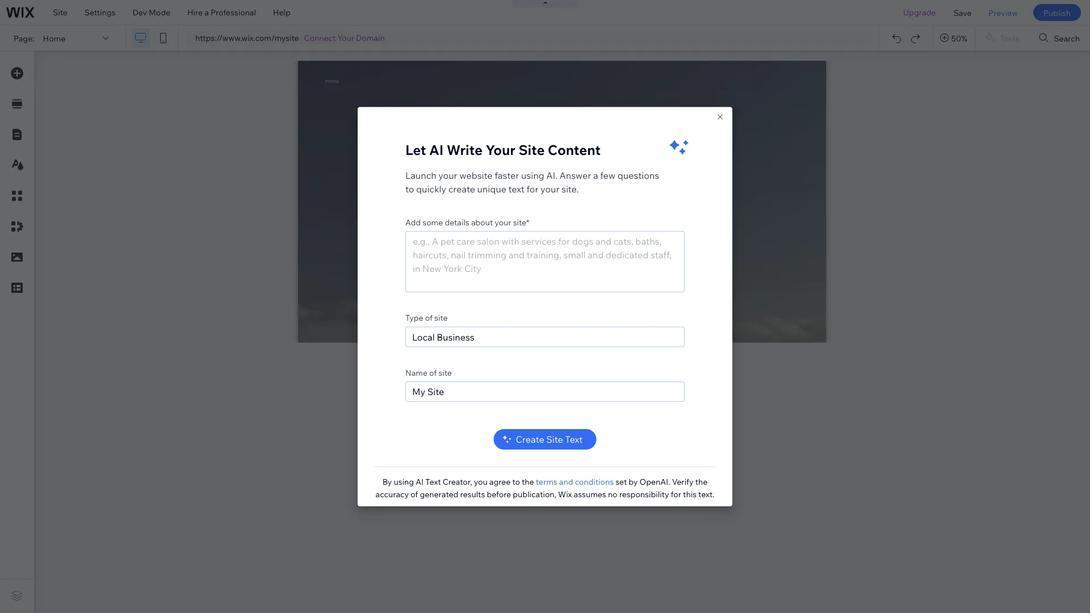 Task type: locate. For each thing, give the bounding box(es) containing it.
for
[[527, 183, 539, 194], [671, 490, 682, 500]]

0 horizontal spatial your
[[439, 169, 458, 181]]

1 horizontal spatial for
[[671, 490, 682, 500]]

terms
[[536, 477, 558, 487]]

of inside set by openai. verify the accuracy of generated results before publication, wix assumes no responsibility for this text.
[[411, 490, 418, 500]]

1 vertical spatial for
[[671, 490, 682, 500]]

your up faster
[[486, 141, 516, 158]]

for right text
[[527, 183, 539, 194]]

create site text
[[516, 434, 583, 445]]

questions
[[618, 169, 660, 181]]

your left domain
[[338, 33, 354, 43]]

publish
[[1044, 8, 1071, 17]]

a
[[205, 7, 209, 17], [594, 169, 599, 181]]

of
[[425, 313, 433, 323], [430, 368, 437, 378], [411, 490, 418, 500]]

faster
[[495, 169, 519, 181]]

the up publication, on the bottom
[[522, 477, 534, 487]]

write
[[447, 141, 483, 158]]

site right type
[[435, 313, 448, 323]]

text
[[565, 434, 583, 445], [426, 477, 441, 487]]

to right 'agree' at the bottom left of the page
[[513, 477, 520, 487]]

domain
[[356, 33, 385, 43]]

0 vertical spatial for
[[527, 183, 539, 194]]

https://www.wix.com/mysite
[[195, 33, 299, 43]]

0 horizontal spatial text
[[426, 477, 441, 487]]

ai right the let
[[429, 141, 444, 158]]

dev mode
[[133, 7, 170, 17]]

a right 'hire'
[[205, 7, 209, 17]]

site.
[[562, 183, 579, 194]]

2 the from the left
[[696, 477, 708, 487]]

using
[[521, 169, 545, 181], [394, 477, 414, 487]]

by
[[383, 477, 392, 487]]

search
[[1055, 33, 1081, 43]]

0 vertical spatial a
[[205, 7, 209, 17]]

preview button
[[981, 0, 1027, 25]]

answer
[[560, 169, 592, 181]]

your
[[338, 33, 354, 43], [486, 141, 516, 158]]

help
[[273, 7, 291, 17]]

of right type
[[425, 313, 433, 323]]

0 vertical spatial using
[[521, 169, 545, 181]]

wix
[[559, 490, 572, 500]]

2 horizontal spatial your
[[541, 183, 560, 194]]

0 vertical spatial to
[[406, 183, 414, 194]]

0 vertical spatial text
[[565, 434, 583, 445]]

using inside launch your website faster using ai. answer a few questions to quickly create unique text for your site.
[[521, 169, 545, 181]]

site for type of site
[[435, 313, 448, 323]]

save
[[954, 8, 972, 17]]

1 vertical spatial text
[[426, 477, 441, 487]]

a left few
[[594, 169, 599, 181]]

2 vertical spatial your
[[495, 217, 512, 227]]

1 horizontal spatial to
[[513, 477, 520, 487]]

1 vertical spatial your
[[486, 141, 516, 158]]

0 vertical spatial ai
[[429, 141, 444, 158]]

0 vertical spatial your
[[338, 33, 354, 43]]

ai up generated
[[416, 477, 424, 487]]

some
[[423, 217, 443, 227]]

connect
[[304, 33, 336, 43]]

site right 'name'
[[439, 368, 452, 378]]

0 vertical spatial your
[[439, 169, 458, 181]]

site right "create"
[[547, 434, 563, 445]]

1 vertical spatial site
[[519, 141, 545, 158]]

hire
[[188, 7, 203, 17]]

1 horizontal spatial using
[[521, 169, 545, 181]]

publication,
[[513, 490, 557, 500]]

for inside set by openai. verify the accuracy of generated results before publication, wix assumes no responsibility for this text.
[[671, 490, 682, 500]]

2 vertical spatial of
[[411, 490, 418, 500]]

site
[[53, 7, 67, 17], [519, 141, 545, 158], [547, 434, 563, 445]]

1 horizontal spatial your
[[486, 141, 516, 158]]

to down launch
[[406, 183, 414, 194]]

for left this
[[671, 490, 682, 500]]

1 vertical spatial a
[[594, 169, 599, 181]]

using left the ai.
[[521, 169, 545, 181]]

openai.
[[640, 477, 671, 487]]

text.
[[699, 490, 715, 500]]

a inside launch your website faster using ai. answer a few questions to quickly create unique text for your site.
[[594, 169, 599, 181]]

of for name
[[430, 368, 437, 378]]

1 vertical spatial ai
[[416, 477, 424, 487]]

0 horizontal spatial site
[[53, 7, 67, 17]]

0 horizontal spatial a
[[205, 7, 209, 17]]

using right by
[[394, 477, 414, 487]]

2 horizontal spatial site
[[547, 434, 563, 445]]

upgrade
[[904, 7, 936, 17]]

the up text.
[[696, 477, 708, 487]]

1 horizontal spatial the
[[696, 477, 708, 487]]

search button
[[1031, 26, 1091, 51]]

0 horizontal spatial to
[[406, 183, 414, 194]]

the
[[522, 477, 534, 487], [696, 477, 708, 487]]

site up launch your website faster using ai. answer a few questions to quickly create unique text for your site.
[[519, 141, 545, 158]]

your
[[439, 169, 458, 181], [541, 183, 560, 194], [495, 217, 512, 227]]

1 vertical spatial of
[[430, 368, 437, 378]]

text up generated
[[426, 477, 441, 487]]

set by openai. verify the accuracy of generated results before publication, wix assumes no responsibility for this text.
[[376, 477, 715, 500]]

1 vertical spatial your
[[541, 183, 560, 194]]

to
[[406, 183, 414, 194], [513, 477, 520, 487]]

0 horizontal spatial for
[[527, 183, 539, 194]]

Fluffy Tails text field
[[406, 382, 685, 402]]

launch
[[406, 169, 437, 181]]

2 vertical spatial site
[[547, 434, 563, 445]]

ai.
[[547, 169, 558, 181]]

save button
[[946, 0, 981, 25]]

site up the home
[[53, 7, 67, 17]]

your down the ai.
[[541, 183, 560, 194]]

few
[[601, 169, 616, 181]]

0 horizontal spatial using
[[394, 477, 414, 487]]

0 horizontal spatial your
[[338, 33, 354, 43]]

1 horizontal spatial your
[[495, 217, 512, 227]]

add
[[406, 217, 421, 227]]

0 vertical spatial site
[[53, 7, 67, 17]]

your left site*
[[495, 217, 512, 227]]

1 vertical spatial using
[[394, 477, 414, 487]]

create
[[516, 434, 545, 445]]

text up terms and conditions button
[[565, 434, 583, 445]]

1 vertical spatial site
[[439, 368, 452, 378]]

of right 'name'
[[430, 368, 437, 378]]

unique
[[477, 183, 507, 194]]

by
[[629, 477, 638, 487]]

before
[[487, 490, 511, 500]]

create
[[449, 183, 475, 194]]

ai
[[429, 141, 444, 158], [416, 477, 424, 487]]

assumes
[[574, 490, 607, 500]]

dev
[[133, 7, 147, 17]]

of right accuracy
[[411, 490, 418, 500]]

for inside launch your website faster using ai. answer a few questions to quickly create unique text for your site.
[[527, 183, 539, 194]]

hire a professional
[[188, 7, 256, 17]]

1 horizontal spatial site
[[519, 141, 545, 158]]

site inside button
[[547, 434, 563, 445]]

site for name of site
[[439, 368, 452, 378]]

1 horizontal spatial a
[[594, 169, 599, 181]]

0 vertical spatial site
[[435, 313, 448, 323]]

let ai write your site content
[[406, 141, 601, 158]]

name of site
[[406, 368, 452, 378]]

0 horizontal spatial the
[[522, 477, 534, 487]]

publish button
[[1034, 4, 1082, 21]]

site
[[435, 313, 448, 323], [439, 368, 452, 378]]

your up create
[[439, 169, 458, 181]]

0 vertical spatial of
[[425, 313, 433, 323]]

1 horizontal spatial text
[[565, 434, 583, 445]]

for for your
[[527, 183, 539, 194]]



Task type: describe. For each thing, give the bounding box(es) containing it.
details
[[445, 217, 470, 227]]

home
[[43, 33, 65, 43]]

and
[[559, 477, 574, 487]]

responsibility
[[620, 490, 669, 500]]

mode
[[149, 7, 170, 17]]

agree
[[490, 477, 511, 487]]

1 horizontal spatial ai
[[429, 141, 444, 158]]

conditions
[[575, 477, 614, 487]]

creator,
[[443, 477, 472, 487]]

launch your website faster using ai. answer a few questions to quickly create unique text for your site.
[[406, 169, 660, 194]]

by using ai text creator, you agree to the terms and conditions
[[383, 477, 614, 487]]

generated
[[420, 490, 459, 500]]

1 the from the left
[[522, 477, 534, 487]]

1 vertical spatial to
[[513, 477, 520, 487]]

tools
[[1000, 33, 1020, 43]]

text
[[509, 183, 525, 194]]

the inside set by openai. verify the accuracy of generated results before publication, wix assumes no responsibility for this text.
[[696, 477, 708, 487]]

text inside button
[[565, 434, 583, 445]]

professional
[[211, 7, 256, 17]]

this
[[683, 490, 697, 500]]

site*
[[513, 217, 530, 227]]

for for this
[[671, 490, 682, 500]]

accuracy
[[376, 490, 409, 500]]

terms and conditions button
[[536, 477, 614, 487]]

quickly
[[416, 183, 447, 194]]

https://www.wix.com/mysite connect your domain
[[195, 33, 385, 43]]

create site text button
[[494, 429, 597, 450]]

add some details about your site*
[[406, 217, 530, 227]]

50%
[[952, 33, 968, 43]]

50% button
[[934, 26, 976, 51]]

content
[[548, 141, 601, 158]]

website
[[460, 169, 493, 181]]

settings
[[85, 7, 116, 17]]

type
[[406, 313, 424, 323]]

verify
[[672, 477, 694, 487]]

you
[[474, 477, 488, 487]]

preview
[[989, 8, 1019, 17]]

0 horizontal spatial ai
[[416, 477, 424, 487]]

e.g., A pet care salon with services for dogs and cats, baths, haircuts, nail trimming and training, small and dedicated staff, in New York City text field
[[406, 231, 685, 292]]

set
[[616, 477, 627, 487]]

name
[[406, 368, 428, 378]]

to inside launch your website faster using ai. answer a few questions to quickly create unique text for your site.
[[406, 183, 414, 194]]

results
[[460, 490, 485, 500]]

let
[[406, 141, 426, 158]]

of for type
[[425, 313, 433, 323]]

no
[[608, 490, 618, 500]]

type of site
[[406, 313, 448, 323]]

about
[[471, 217, 493, 227]]

Pet Care Provider text field
[[406, 327, 685, 347]]

tools button
[[977, 26, 1030, 51]]



Task type: vqa. For each thing, say whether or not it's contained in the screenshot.
Shop
no



